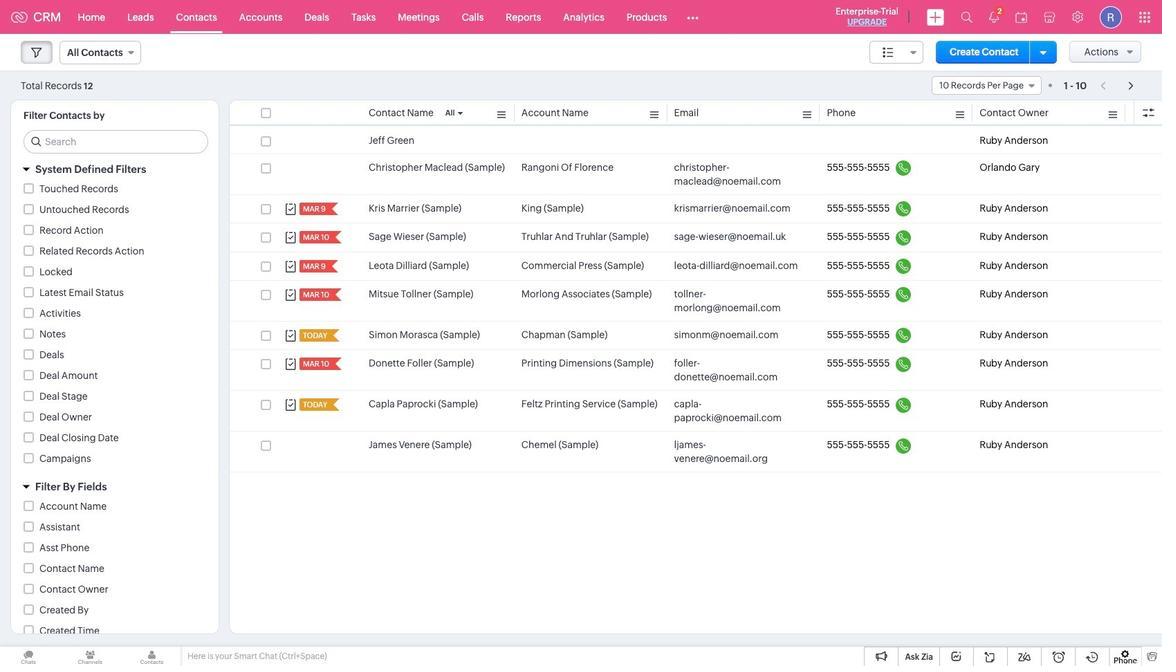 Task type: describe. For each thing, give the bounding box(es) containing it.
size image
[[883, 46, 894, 59]]

create menu image
[[927, 9, 944, 25]]

calendar image
[[1016, 11, 1027, 22]]

channels image
[[62, 647, 119, 666]]

search image
[[961, 11, 973, 23]]

logo image
[[11, 11, 28, 22]]

profile image
[[1100, 6, 1122, 28]]

Search text field
[[24, 131, 208, 153]]



Task type: locate. For each thing, give the bounding box(es) containing it.
row group
[[230, 127, 1162, 473]]

chats image
[[0, 647, 57, 666]]

None field
[[60, 41, 141, 64], [870, 41, 924, 64], [932, 76, 1042, 95], [60, 41, 141, 64], [932, 76, 1042, 95]]

none field 'size'
[[870, 41, 924, 64]]

Other Modules field
[[678, 6, 708, 28]]

create menu element
[[919, 0, 953, 34]]

search element
[[953, 0, 981, 34]]

contacts image
[[123, 647, 180, 666]]

profile element
[[1092, 0, 1131, 34]]

signals element
[[981, 0, 1007, 34]]



Task type: vqa. For each thing, say whether or not it's contained in the screenshot.
"SEARCH" element
yes



